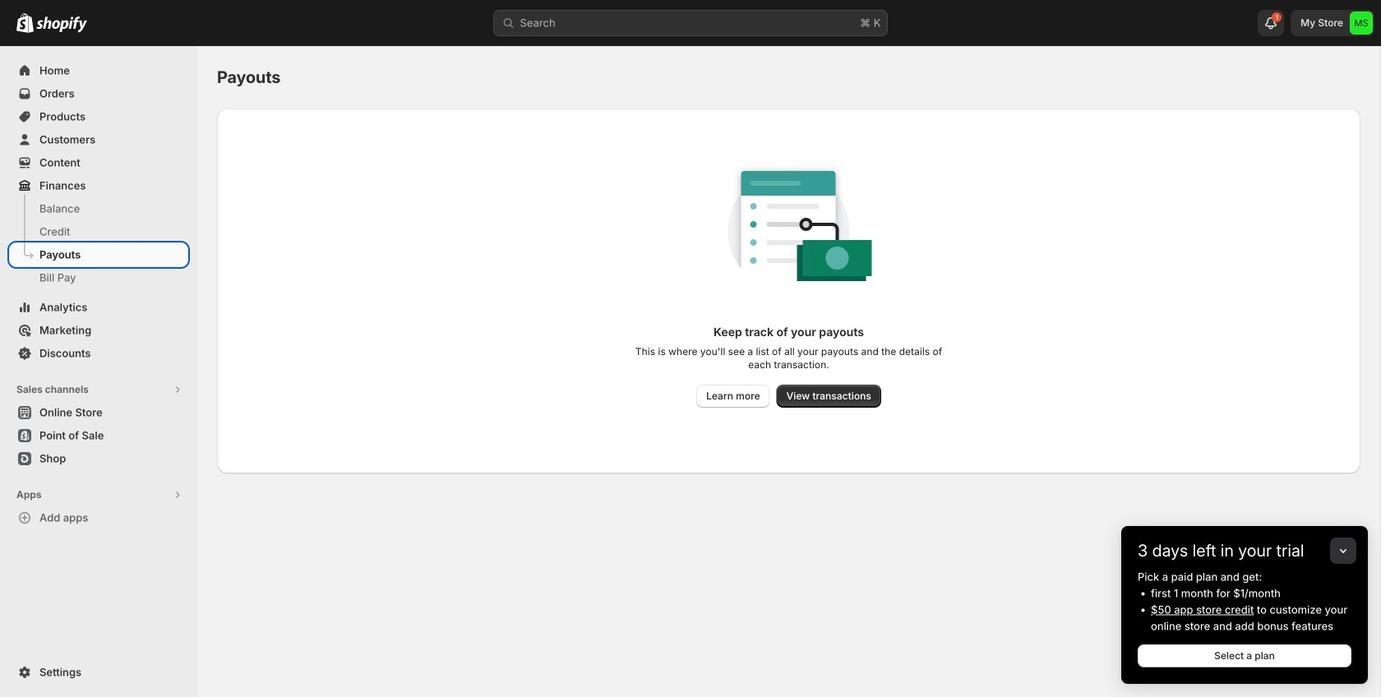 Task type: vqa. For each thing, say whether or not it's contained in the screenshot.
the order
no



Task type: locate. For each thing, give the bounding box(es) containing it.
shopify image
[[16, 13, 34, 33]]



Task type: describe. For each thing, give the bounding box(es) containing it.
my store image
[[1350, 12, 1373, 35]]

shopify image
[[36, 16, 87, 33]]



